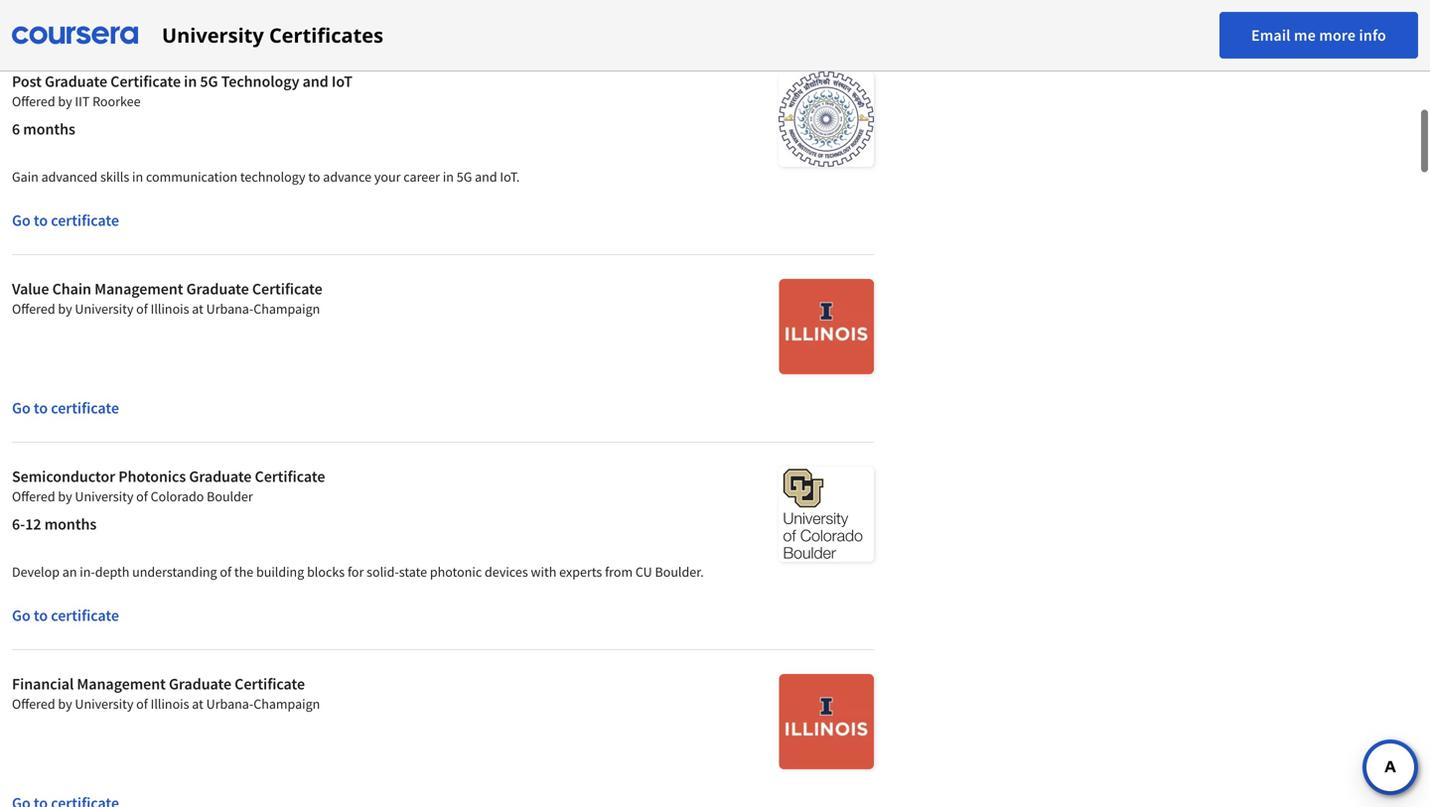 Task type: describe. For each thing, give the bounding box(es) containing it.
cu
[[636, 563, 652, 581]]

develop an in-depth understanding of the building blocks for solid-state photonic devices with experts from cu boulder.
[[12, 563, 704, 581]]

12
[[25, 515, 41, 535]]

iit roorkee image
[[779, 72, 874, 167]]

university inside financial management graduate certificate offered by university of illinois at urbana-champaign
[[75, 695, 134, 713]]

certificate inside financial management graduate certificate offered by university of illinois at urbana-champaign
[[235, 675, 305, 694]]

technology
[[240, 168, 306, 186]]

of inside "value chain management graduate certificate offered by university of illinois at urbana-champaign"
[[136, 300, 148, 318]]

university of colorado boulder image
[[779, 467, 874, 562]]

offered inside the semiconductor photonics graduate certificate offered by university of colorado boulder 6-12 months
[[12, 488, 55, 506]]

and inside post graduate certificate in 5g technology and iot offered by iit roorkee 6 months
[[303, 72, 329, 91]]

value
[[12, 279, 49, 299]]

4 go from the top
[[12, 606, 31, 626]]

3 go to certificate from the top
[[12, 398, 119, 418]]

by inside post graduate certificate in 5g technology and iot offered by iit roorkee 6 months
[[58, 92, 72, 110]]

by inside financial management graduate certificate offered by university of illinois at urbana-champaign
[[58, 695, 72, 713]]

email me more info button
[[1220, 12, 1419, 59]]

5g inside post graduate certificate in 5g technology and iot offered by iit roorkee 6 months
[[200, 72, 218, 91]]

certificate inside the semiconductor photonics graduate certificate offered by university of colorado boulder 6-12 months
[[255, 467, 325, 487]]

certificates
[[269, 21, 383, 49]]

to left 'advance'
[[308, 168, 320, 186]]

photonics
[[118, 467, 186, 487]]

graduate inside the semiconductor photonics graduate certificate offered by university of colorado boulder 6-12 months
[[189, 467, 252, 487]]

blocks
[[307, 563, 345, 581]]

months inside post graduate certificate in 5g technology and iot offered by iit roorkee 6 months
[[23, 119, 75, 139]]

develop
[[12, 563, 60, 581]]

university inside the semiconductor photonics graduate certificate offered by university of colorado boulder 6-12 months
[[75, 488, 134, 506]]

champaign inside "value chain management graduate certificate offered by university of illinois at urbana-champaign"
[[254, 300, 320, 318]]

gain advanced skills in communication technology to advance your career in 5g and iot.
[[12, 168, 520, 186]]

2 certificate from the top
[[51, 211, 119, 230]]

for
[[348, 563, 364, 581]]

1 vertical spatial 5g
[[457, 168, 472, 186]]

university inside "value chain management graduate certificate offered by university of illinois at urbana-champaign"
[[75, 300, 134, 318]]

iit
[[75, 92, 90, 110]]

photonic
[[430, 563, 482, 581]]

certificate inside post graduate certificate in 5g technology and iot offered by iit roorkee 6 months
[[110, 72, 181, 91]]

3 go from the top
[[12, 398, 31, 418]]

university of illinois at urbana-champaign image for value chain management graduate certificate
[[780, 279, 874, 375]]

management inside financial management graduate certificate offered by university of illinois at urbana-champaign
[[77, 675, 166, 694]]

iot.
[[500, 168, 520, 186]]

semiconductor
[[12, 467, 115, 487]]

from
[[605, 563, 633, 581]]

post
[[12, 72, 42, 91]]

to inside "link"
[[34, 3, 48, 23]]

2 horizontal spatial in
[[443, 168, 454, 186]]

1 vertical spatial and
[[475, 168, 497, 186]]

6-
[[12, 515, 25, 535]]

of inside the semiconductor photonics graduate certificate offered by university of colorado boulder 6-12 months
[[136, 488, 148, 506]]

to up the semiconductor
[[34, 398, 48, 418]]

devices
[[485, 563, 528, 581]]

management inside "value chain management graduate certificate offered by university of illinois at urbana-champaign"
[[94, 279, 183, 299]]

roorkee
[[92, 92, 141, 110]]

chain
[[52, 279, 91, 299]]

certificate inside "link"
[[51, 3, 119, 23]]

technology
[[221, 72, 300, 91]]

urbana- inside financial management graduate certificate offered by university of illinois at urbana-champaign
[[206, 695, 254, 713]]



Task type: vqa. For each thing, say whether or not it's contained in the screenshot.
About
no



Task type: locate. For each thing, give the bounding box(es) containing it.
1 by from the top
[[58, 92, 72, 110]]

1 urbana- from the top
[[206, 300, 254, 318]]

3 by from the top
[[58, 488, 72, 506]]

illinois
[[151, 300, 189, 318], [151, 695, 189, 713]]

university
[[162, 21, 264, 49], [75, 300, 134, 318], [75, 488, 134, 506], [75, 695, 134, 713]]

0 vertical spatial illinois
[[151, 300, 189, 318]]

4 by from the top
[[58, 695, 72, 713]]

1 vertical spatial university of illinois at urbana-champaign image
[[780, 675, 874, 770]]

months inside the semiconductor photonics graduate certificate offered by university of colorado boulder 6-12 months
[[44, 515, 97, 535]]

post graduate certificate in 5g technology and iot offered by iit roorkee 6 months
[[12, 72, 353, 139]]

1 vertical spatial months
[[44, 515, 97, 535]]

in right skills
[[132, 168, 143, 186]]

1 vertical spatial champaign
[[254, 695, 320, 713]]

1 horizontal spatial and
[[475, 168, 497, 186]]

understanding
[[132, 563, 217, 581]]

in left technology
[[184, 72, 197, 91]]

1 certificate from the top
[[51, 3, 119, 23]]

go up post
[[12, 3, 31, 23]]

management
[[94, 279, 183, 299], [77, 675, 166, 694]]

0 vertical spatial management
[[94, 279, 183, 299]]

financial management graduate certificate offered by university of illinois at urbana-champaign
[[12, 675, 320, 713]]

in
[[184, 72, 197, 91], [132, 168, 143, 186], [443, 168, 454, 186]]

months right '12'
[[44, 515, 97, 535]]

go up the semiconductor
[[12, 398, 31, 418]]

1 horizontal spatial 5g
[[457, 168, 472, 186]]

0 vertical spatial 5g
[[200, 72, 218, 91]]

1 vertical spatial urbana-
[[206, 695, 254, 713]]

0 vertical spatial and
[[303, 72, 329, 91]]

by left iit
[[58, 92, 72, 110]]

0 vertical spatial champaign
[[254, 300, 320, 318]]

2 university of illinois at urbana-champaign image from the top
[[780, 675, 874, 770]]

0 vertical spatial months
[[23, 119, 75, 139]]

offered up '12'
[[12, 488, 55, 506]]

at inside financial management graduate certificate offered by university of illinois at urbana-champaign
[[192, 695, 204, 713]]

iot
[[332, 72, 353, 91]]

months
[[23, 119, 75, 139], [44, 515, 97, 535]]

0 vertical spatial urbana-
[[206, 300, 254, 318]]

offered down value
[[12, 300, 55, 318]]

to down gain
[[34, 211, 48, 230]]

solid-
[[367, 563, 399, 581]]

by inside "value chain management graduate certificate offered by university of illinois at urbana-champaign"
[[58, 300, 72, 318]]

of inside financial management graduate certificate offered by university of illinois at urbana-champaign
[[136, 695, 148, 713]]

go to certificate link
[[12, 0, 874, 47]]

graduate
[[45, 72, 107, 91], [186, 279, 249, 299], [189, 467, 252, 487], [169, 675, 232, 694]]

university certificates
[[162, 21, 383, 49]]

5g left technology
[[200, 72, 218, 91]]

champaign inside financial management graduate certificate offered by university of illinois at urbana-champaign
[[254, 695, 320, 713]]

boulder.
[[655, 563, 704, 581]]

in for certificate
[[184, 72, 197, 91]]

advance
[[323, 168, 372, 186]]

2 champaign from the top
[[254, 695, 320, 713]]

certificate down advanced at the top of page
[[51, 211, 119, 230]]

1 vertical spatial management
[[77, 675, 166, 694]]

1 vertical spatial illinois
[[151, 695, 189, 713]]

by inside the semiconductor photonics graduate certificate offered by university of colorado boulder 6-12 months
[[58, 488, 72, 506]]

2 offered from the top
[[12, 300, 55, 318]]

me
[[1295, 25, 1316, 45]]

and left iot.
[[475, 168, 497, 186]]

offered
[[12, 92, 55, 110], [12, 300, 55, 318], [12, 488, 55, 506], [12, 695, 55, 713]]

graduate inside post graduate certificate in 5g technology and iot offered by iit roorkee 6 months
[[45, 72, 107, 91]]

1 offered from the top
[[12, 92, 55, 110]]

boulder
[[207, 488, 253, 506]]

your
[[374, 168, 401, 186]]

0 vertical spatial at
[[192, 300, 204, 318]]

illinois inside financial management graduate certificate offered by university of illinois at urbana-champaign
[[151, 695, 189, 713]]

1 go from the top
[[12, 3, 31, 23]]

2 go from the top
[[12, 211, 31, 230]]

skills
[[100, 168, 129, 186]]

0 vertical spatial university of illinois at urbana-champaign image
[[780, 279, 874, 375]]

5g
[[200, 72, 218, 91], [457, 168, 472, 186]]

3 offered from the top
[[12, 488, 55, 506]]

4 offered from the top
[[12, 695, 55, 713]]

2 urbana- from the top
[[206, 695, 254, 713]]

certificate inside "value chain management graduate certificate offered by university of illinois at urbana-champaign"
[[252, 279, 323, 299]]

by down the semiconductor
[[58, 488, 72, 506]]

gain
[[12, 168, 39, 186]]

go
[[12, 3, 31, 23], [12, 211, 31, 230], [12, 398, 31, 418], [12, 606, 31, 626]]

to up post
[[34, 3, 48, 23]]

1 at from the top
[[192, 300, 204, 318]]

urbana-
[[206, 300, 254, 318], [206, 695, 254, 713]]

3 certificate from the top
[[51, 398, 119, 418]]

offered inside "value chain management graduate certificate offered by university of illinois at urbana-champaign"
[[12, 300, 55, 318]]

4 certificate from the top
[[51, 606, 119, 626]]

urbana- inside "value chain management graduate certificate offered by university of illinois at urbana-champaign"
[[206, 300, 254, 318]]

of
[[136, 300, 148, 318], [136, 488, 148, 506], [220, 563, 232, 581], [136, 695, 148, 713]]

graduate inside "value chain management graduate certificate offered by university of illinois at urbana-champaign"
[[186, 279, 249, 299]]

career
[[404, 168, 440, 186]]

go to certificate inside "link"
[[12, 3, 119, 23]]

an
[[62, 563, 77, 581]]

more
[[1320, 25, 1356, 45]]

5g right career
[[457, 168, 472, 186]]

at
[[192, 300, 204, 318], [192, 695, 204, 713]]

by down financial
[[58, 695, 72, 713]]

semiconductor photonics graduate certificate offered by university of colorado boulder 6-12 months
[[12, 467, 325, 535]]

illinois inside "value chain management graduate certificate offered by university of illinois at urbana-champaign"
[[151, 300, 189, 318]]

colorado
[[151, 488, 204, 506]]

certificate down in-
[[51, 606, 119, 626]]

certificate up the semiconductor
[[51, 398, 119, 418]]

offered inside post graduate certificate in 5g technology and iot offered by iit roorkee 6 months
[[12, 92, 55, 110]]

2 at from the top
[[192, 695, 204, 713]]

to down the develop
[[34, 606, 48, 626]]

0 horizontal spatial in
[[132, 168, 143, 186]]

value chain management graduate certificate offered by university of illinois at urbana-champaign
[[12, 279, 323, 318]]

by down chain
[[58, 300, 72, 318]]

1 university of illinois at urbana-champaign image from the top
[[780, 279, 874, 375]]

go to certificate down advanced at the top of page
[[12, 211, 119, 230]]

management right financial
[[77, 675, 166, 694]]

graduate inside financial management graduate certificate offered by university of illinois at urbana-champaign
[[169, 675, 232, 694]]

1 vertical spatial at
[[192, 695, 204, 713]]

4 go to certificate from the top
[[12, 606, 119, 626]]

2 go to certificate from the top
[[12, 211, 119, 230]]

with
[[531, 563, 557, 581]]

1 horizontal spatial in
[[184, 72, 197, 91]]

go inside "link"
[[12, 3, 31, 23]]

2 illinois from the top
[[151, 695, 189, 713]]

by
[[58, 92, 72, 110], [58, 300, 72, 318], [58, 488, 72, 506], [58, 695, 72, 713]]

info
[[1360, 25, 1387, 45]]

management right chain
[[94, 279, 183, 299]]

go to certificate down an
[[12, 606, 119, 626]]

1 champaign from the top
[[254, 300, 320, 318]]

in for skills
[[132, 168, 143, 186]]

go down the develop
[[12, 606, 31, 626]]

go to certificate up post
[[12, 3, 119, 23]]

certificate up iit
[[51, 3, 119, 23]]

depth
[[95, 563, 129, 581]]

at inside "value chain management graduate certificate offered by university of illinois at urbana-champaign"
[[192, 300, 204, 318]]

university of illinois at urbana-champaign image for financial management graduate certificate
[[780, 675, 874, 770]]

email me more info
[[1252, 25, 1387, 45]]

financial
[[12, 675, 74, 694]]

0 horizontal spatial and
[[303, 72, 329, 91]]

1 illinois from the top
[[151, 300, 189, 318]]

offered down post
[[12, 92, 55, 110]]

certificate
[[51, 3, 119, 23], [51, 211, 119, 230], [51, 398, 119, 418], [51, 606, 119, 626]]

0 horizontal spatial 5g
[[200, 72, 218, 91]]

certificate
[[110, 72, 181, 91], [252, 279, 323, 299], [255, 467, 325, 487], [235, 675, 305, 694]]

offered down financial
[[12, 695, 55, 713]]

advanced
[[41, 168, 98, 186]]

communication
[[146, 168, 238, 186]]

experts
[[559, 563, 602, 581]]

in inside post graduate certificate in 5g technology and iot offered by iit roorkee 6 months
[[184, 72, 197, 91]]

months right 6
[[23, 119, 75, 139]]

university of illinois at urbana-champaign image
[[780, 279, 874, 375], [780, 675, 874, 770]]

go down gain
[[12, 211, 31, 230]]

go to certificate up the semiconductor
[[12, 398, 119, 418]]

state
[[399, 563, 427, 581]]

offered inside financial management graduate certificate offered by university of illinois at urbana-champaign
[[12, 695, 55, 713]]

building
[[256, 563, 304, 581]]

and left iot
[[303, 72, 329, 91]]

champaign
[[254, 300, 320, 318], [254, 695, 320, 713]]

to
[[34, 3, 48, 23], [308, 168, 320, 186], [34, 211, 48, 230], [34, 398, 48, 418], [34, 606, 48, 626]]

go to certificate
[[12, 3, 119, 23], [12, 211, 119, 230], [12, 398, 119, 418], [12, 606, 119, 626]]

email
[[1252, 25, 1291, 45]]

6
[[12, 119, 20, 139]]

coursera image
[[12, 19, 138, 51]]

the
[[234, 563, 254, 581]]

chat with us image
[[1375, 752, 1407, 784]]

in-
[[80, 563, 95, 581]]

in right career
[[443, 168, 454, 186]]

2 by from the top
[[58, 300, 72, 318]]

1 go to certificate from the top
[[12, 3, 119, 23]]

and
[[303, 72, 329, 91], [475, 168, 497, 186]]



